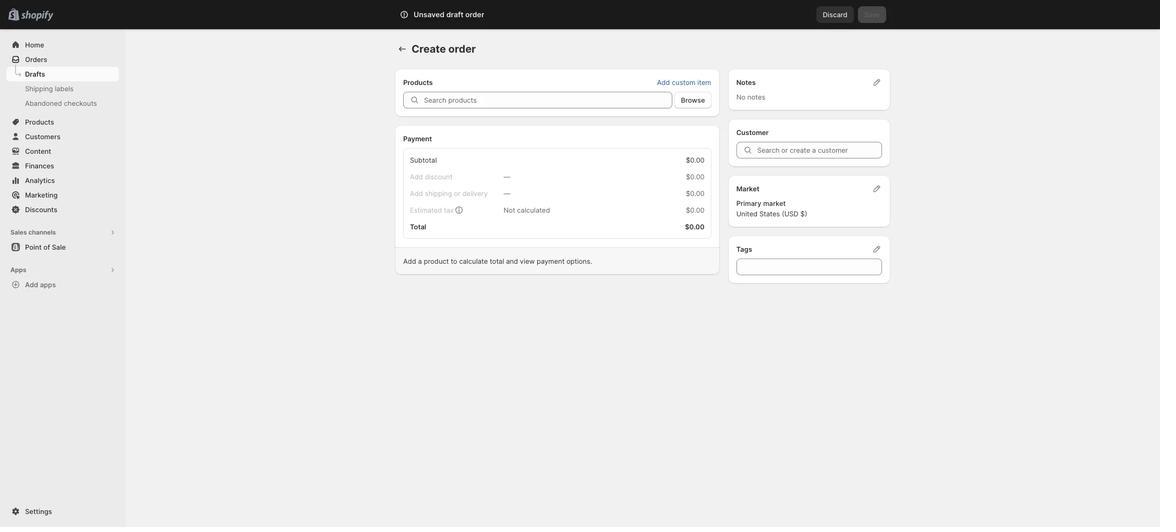 Task type: describe. For each thing, give the bounding box(es) containing it.
settings link
[[6, 505, 119, 519]]

drafts link
[[6, 67, 119, 81]]

calculated
[[517, 206, 550, 214]]

add apps button
[[6, 278, 119, 292]]

browse button
[[675, 92, 712, 109]]

browse
[[681, 96, 705, 104]]

sales channels button
[[6, 225, 119, 240]]

shipping
[[25, 85, 53, 93]]

no notes
[[737, 93, 766, 101]]

labels
[[55, 85, 74, 93]]

abandoned
[[25, 99, 62, 107]]

a
[[418, 257, 422, 266]]

abandoned checkouts
[[25, 99, 97, 107]]

analytics
[[25, 176, 55, 185]]

point
[[25, 243, 42, 252]]

settings
[[25, 508, 52, 516]]

shipping labels link
[[6, 81, 119, 96]]

point of sale
[[25, 243, 66, 252]]

search button
[[429, 6, 732, 23]]

2 — from the top
[[504, 189, 511, 198]]

products link
[[6, 115, 119, 129]]

united
[[737, 210, 758, 218]]

add custom item button
[[651, 75, 718, 90]]

discard link
[[817, 6, 854, 23]]

customers
[[25, 133, 60, 141]]

0 vertical spatial order
[[465, 10, 484, 19]]

1 vertical spatial order
[[449, 43, 476, 55]]

states
[[760, 210, 780, 218]]

create
[[412, 43, 446, 55]]

primary market united states (usd $)
[[737, 199, 808, 218]]

payment
[[403, 135, 432, 143]]

custom
[[672, 78, 696, 87]]

add for add apps
[[25, 281, 38, 289]]

point of sale link
[[6, 240, 119, 255]]

product
[[424, 257, 449, 266]]

sale
[[52, 243, 66, 252]]

1 — from the top
[[504, 173, 511, 181]]

shipping labels
[[25, 85, 74, 93]]

draft
[[447, 10, 464, 19]]

total
[[410, 223, 426, 231]]

0 vertical spatial products
[[403, 78, 433, 87]]

apps
[[10, 266, 26, 274]]

notes
[[737, 78, 756, 87]]



Task type: locate. For each thing, give the bounding box(es) containing it.
drafts
[[25, 70, 45, 78]]

unsaved
[[414, 10, 445, 19]]

and
[[506, 257, 518, 266]]

1 vertical spatial products
[[25, 118, 54, 126]]

market
[[763, 199, 786, 208]]

order right 'create'
[[449, 43, 476, 55]]

item
[[698, 78, 712, 87]]

calculate
[[459, 257, 488, 266]]

customers link
[[6, 129, 119, 144]]

$0.00
[[686, 156, 705, 164], [686, 173, 705, 181], [686, 189, 705, 198], [686, 206, 705, 214], [685, 223, 705, 231]]

add a product to calculate total and view payment options.
[[403, 257, 592, 266]]

sales
[[10, 229, 27, 236]]

add inside button
[[657, 78, 670, 87]]

search
[[446, 10, 468, 19]]

1 horizontal spatial add
[[403, 257, 416, 266]]

primary
[[737, 199, 762, 208]]

payment
[[537, 257, 565, 266]]

content link
[[6, 144, 119, 159]]

total
[[490, 257, 504, 266]]

subtotal
[[410, 156, 437, 164]]

view
[[520, 257, 535, 266]]

0 vertical spatial —
[[504, 173, 511, 181]]

add apps
[[25, 281, 56, 289]]

add for add custom item
[[657, 78, 670, 87]]

add left custom
[[657, 78, 670, 87]]

discounts link
[[6, 202, 119, 217]]

sales channels
[[10, 229, 56, 236]]

1 horizontal spatial products
[[403, 78, 433, 87]]

marketing link
[[6, 188, 119, 202]]

—
[[504, 173, 511, 181], [504, 189, 511, 198]]

orders link
[[6, 52, 119, 67]]

(usd
[[782, 210, 799, 218]]

not calculated
[[504, 206, 550, 214]]

shopify image
[[21, 11, 53, 21]]

add custom item
[[657, 78, 712, 87]]

abandoned checkouts link
[[6, 96, 119, 111]]

Search products text field
[[424, 92, 673, 109]]

to
[[451, 257, 457, 266]]

apps button
[[6, 263, 119, 278]]

home
[[25, 41, 44, 49]]

no
[[737, 93, 746, 101]]

discard
[[823, 10, 848, 19]]

checkouts
[[64, 99, 97, 107]]

order right draft
[[465, 10, 484, 19]]

analytics link
[[6, 173, 119, 188]]

home link
[[6, 38, 119, 52]]

save button
[[858, 6, 887, 23]]

finances link
[[6, 159, 119, 173]]

orders
[[25, 55, 47, 64]]

discounts
[[25, 206, 57, 214]]

market
[[737, 185, 760, 193]]

0 horizontal spatial products
[[25, 118, 54, 126]]

Search or create a customer text field
[[758, 142, 882, 159]]

1 vertical spatial add
[[403, 257, 416, 266]]

point of sale button
[[0, 240, 125, 255]]

content
[[25, 147, 51, 156]]

not
[[504, 206, 515, 214]]

add for add a product to calculate total and view payment options.
[[403, 257, 416, 266]]

save
[[865, 10, 880, 19]]

tags
[[737, 245, 752, 254]]

2 vertical spatial add
[[25, 281, 38, 289]]

marketing
[[25, 191, 58, 199]]

None text field
[[737, 259, 882, 276]]

options.
[[567, 257, 592, 266]]

unsaved draft order
[[414, 10, 484, 19]]

add left a
[[403, 257, 416, 266]]

of
[[43, 243, 50, 252]]

finances
[[25, 162, 54, 170]]

products up the customers
[[25, 118, 54, 126]]

order
[[465, 10, 484, 19], [449, 43, 476, 55]]

customer
[[737, 128, 769, 137]]

notes
[[748, 93, 766, 101]]

2 horizontal spatial add
[[657, 78, 670, 87]]

products down 'create'
[[403, 78, 433, 87]]

apps
[[40, 281, 56, 289]]

products
[[403, 78, 433, 87], [25, 118, 54, 126]]

1 vertical spatial —
[[504, 189, 511, 198]]

create order
[[412, 43, 476, 55]]

add left apps
[[25, 281, 38, 289]]

0 horizontal spatial add
[[25, 281, 38, 289]]

$)
[[801, 210, 808, 218]]

add inside button
[[25, 281, 38, 289]]

channels
[[28, 229, 56, 236]]

0 vertical spatial add
[[657, 78, 670, 87]]

add
[[657, 78, 670, 87], [403, 257, 416, 266], [25, 281, 38, 289]]



Task type: vqa. For each thing, say whether or not it's contained in the screenshot.
Drafts
yes



